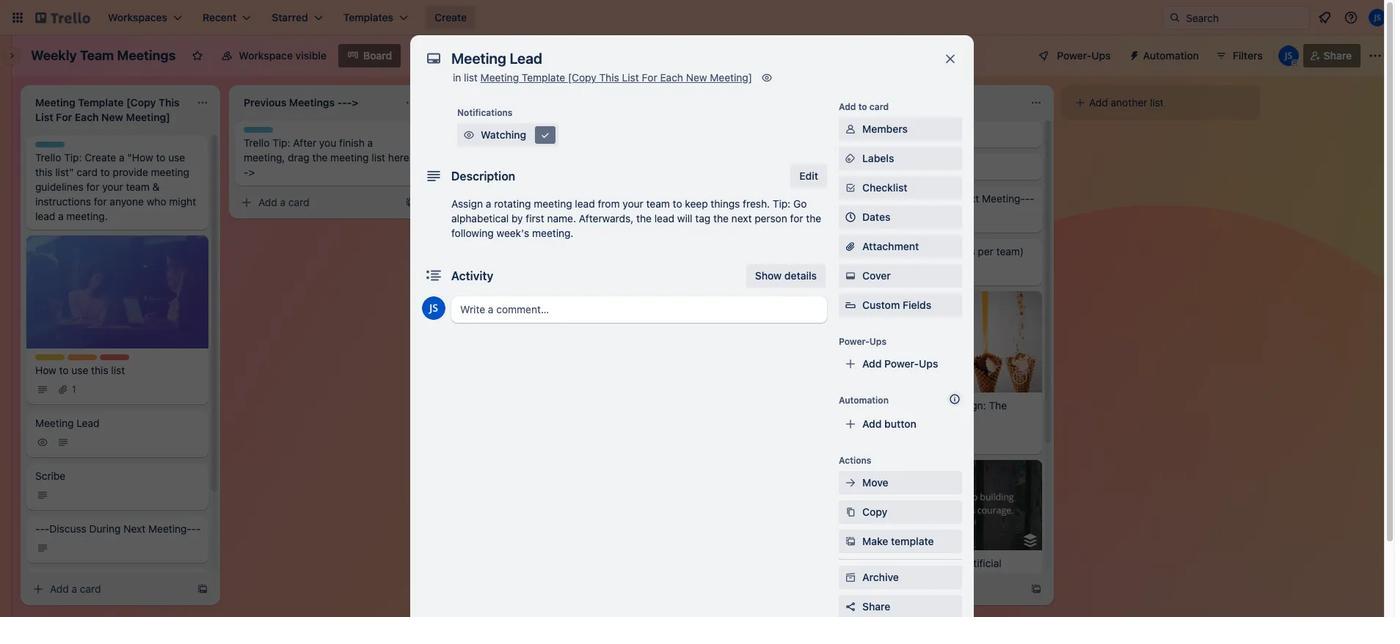 Task type: locate. For each thing, give the bounding box(es) containing it.
1 vertical spatial create from template… image
[[197, 583, 208, 595]]

open information menu image
[[1344, 10, 1359, 25]]

2 per from the left
[[978, 245, 994, 258]]

updates up cover link
[[897, 245, 937, 258]]

2 horizontal spatial add a card
[[884, 583, 935, 595]]

this right how
[[91, 364, 108, 376]]

lead left from
[[575, 197, 595, 210]]

1 team) from the left
[[580, 245, 607, 258]]

6/6 down attachment button
[[906, 265, 920, 276]]

meeting. down instructions
[[66, 210, 108, 222]]

team updates (2 mins per team)
[[452, 245, 607, 258], [869, 245, 1024, 258]]

1 horizontal spatial 1
[[906, 434, 910, 445]]

trello up list" at left
[[35, 151, 61, 164]]

1 vertical spatial power-
[[839, 336, 870, 347]]

0 vertical spatial meeting.
[[66, 210, 108, 222]]

1 vertical spatial tip:
[[64, 151, 82, 164]]

meeting lead down the how to use this list on the bottom of the page
[[35, 417, 99, 429]]

details
[[785, 269, 817, 282]]

create
[[435, 11, 467, 23], [85, 151, 116, 164]]

create from template… image for trello tip: create a "how to use this list" card to provide meeting guidelines for your team & instructions for anyone who might lead a meeting.
[[197, 583, 208, 595]]

2 vertical spatial power-
[[884, 357, 919, 370]]

meeting down the finish
[[330, 151, 369, 164]]

mins for ---discuss during next meeting--- link related to january 30th "text box"
[[536, 245, 558, 258]]

add a card link
[[235, 192, 399, 213], [26, 579, 191, 600], [860, 579, 1025, 600]]

0 vertical spatial use
[[168, 151, 185, 164]]

1 horizontal spatial jacob simon (jacobsimon16) image
[[1369, 9, 1386, 26]]

1 horizontal spatial ups
[[919, 357, 938, 370]]

list inside trello tip: after you finish a meeting, drag the meeting list here. ->
[[372, 151, 385, 164]]

per for ---discuss during next meeting--- link related to january 30th "text box"
[[561, 245, 577, 258]]

jacob simon (jacobsimon16) image right open information menu 'image'
[[1369, 9, 1386, 26]]

add another list
[[1089, 96, 1164, 109]]

---discuss during next meeting--- link for the january 16th text box
[[860, 186, 1042, 233]]

January 23rd text field
[[652, 91, 813, 114]]

0 horizontal spatial create
[[85, 151, 116, 164]]

mins up cover link
[[953, 245, 975, 258]]

0 horizontal spatial lead
[[35, 210, 55, 222]]

0 horizontal spatial 6/6
[[489, 265, 503, 276]]

1 horizontal spatial this
[[91, 364, 108, 376]]

tip: for after
[[272, 137, 290, 149]]

0 vertical spatial jacob simon (jacobsimon16) image
[[1369, 9, 1386, 26]]

team left keep
[[646, 197, 670, 210]]

weekly team meetings
[[31, 48, 176, 63]]

lead down the how to use this list on the bottom of the page
[[76, 417, 99, 429]]

create up in
[[435, 11, 467, 23]]

ups up "work"
[[919, 357, 938, 370]]

a inside trello tip: after you finish a meeting, drag the meeting list here. ->
[[367, 137, 373, 149]]

0 horizontal spatial add a card
[[50, 583, 101, 595]]

brief
[[869, 557, 891, 569]]

add a card
[[258, 196, 309, 208], [50, 583, 101, 595], [884, 583, 935, 595]]

artificial
[[963, 557, 1002, 569]]

lead left will
[[654, 212, 675, 225]]

trello inside trello tip: create a "how to use this list" card to provide meeting guidelines for your team & instructions for anyone who might lead a meeting.
[[35, 151, 61, 164]]

for up instructions
[[86, 181, 99, 193]]

work:
[[557, 298, 585, 310]]

1 vertical spatial create
[[85, 151, 116, 164]]

power- up remote
[[884, 357, 919, 370]]

automation down search image
[[1143, 49, 1199, 62]]

use inside trello tip: create a "how to use this list" card to provide meeting guidelines for your team & instructions for anyone who might lead a meeting.
[[168, 151, 185, 164]]

0 vertical spatial team
[[126, 181, 150, 193]]

0 horizontal spatial per
[[561, 245, 577, 258]]

create from template… image
[[405, 197, 417, 208], [197, 583, 208, 595]]

share
[[1324, 49, 1352, 62], [862, 600, 891, 613]]

copy
[[862, 506, 888, 518]]

1 vertical spatial team
[[646, 197, 670, 210]]

show menu image
[[1368, 48, 1383, 63]]

a inside assign a rotating meeting lead from your team to keep things fresh. tip: go alphabetical by first name. afterwards, the lead will tag the next person for the following week's meeting.
[[486, 197, 491, 210]]

0 horizontal spatial your
[[102, 181, 123, 193]]

1 horizontal spatial tip:
[[272, 137, 290, 149]]

2 horizontal spatial power-
[[1057, 49, 1092, 62]]

watching
[[481, 128, 526, 141]]

1 horizontal spatial create from template… image
[[405, 197, 417, 208]]

your right from
[[623, 197, 644, 210]]

drag
[[288, 151, 310, 164]]

jacob simon (jacobsimon16) image
[[1369, 9, 1386, 26], [1278, 46, 1299, 66]]

Board name text field
[[23, 44, 183, 68]]

1 mins from the left
[[536, 245, 558, 258]]

(2 for ---discuss during next meeting--- link corresponding to the january 16th text box
[[940, 245, 950, 258]]

ups up add power-ups
[[870, 336, 887, 347]]

1 horizontal spatial power-ups
[[1057, 49, 1111, 62]]

1 vertical spatial 1
[[906, 434, 910, 445]]

tip: inside trello tip: after you finish a meeting, drag the meeting list here. ->
[[272, 137, 290, 149]]

move link
[[839, 471, 962, 495]]

harmony
[[869, 571, 912, 584]]

assign a rotating meeting lead from your team to keep things fresh. tip: go alphabetical by first name. afterwards, the lead will tag the next person for the following week's meeting.
[[451, 197, 821, 239]]

lead
[[575, 197, 595, 210], [35, 210, 55, 222], [654, 212, 675, 225]]

power- up the add another list
[[1057, 49, 1092, 62]]

meeting. inside trello tip: create a "how to use this list" card to provide meeting guidelines for your team & instructions for anyone who might lead a meeting.
[[66, 210, 108, 222]]

meeting up & on the top left
[[151, 166, 189, 178]]

ups
[[1092, 49, 1111, 62], [870, 336, 887, 347], [919, 357, 938, 370]]

1 vertical spatial this
[[91, 364, 108, 376]]

brief discussion on artificial harmony
[[869, 557, 1002, 584]]

pr update
[[661, 298, 711, 310]]

watching button
[[457, 123, 559, 147]]

for down go
[[790, 212, 803, 225]]

scribe
[[452, 160, 482, 172], [869, 160, 899, 172], [35, 469, 66, 482]]

card inside trello tip: create a "how to use this list" card to provide meeting guidelines for your team & instructions for anyone who might lead a meeting.
[[77, 166, 98, 178]]

meeting up january 30th "text box"
[[480, 71, 519, 84]]

meeting. down name.
[[532, 227, 574, 239]]

power- inside button
[[1057, 49, 1092, 62]]

team updates (2 mins per team) down week's
[[452, 245, 607, 258]]

workspace
[[239, 49, 293, 62]]

2 horizontal spatial meeting
[[534, 197, 572, 210]]

0 vertical spatial create
[[435, 11, 467, 23]]

meeting- for ---discuss during next meeting--- link corresponding to the january 16th text box
[[982, 192, 1025, 205]]

1 team updates (2 mins per team) from the left
[[452, 245, 607, 258]]

share left show menu image
[[1324, 49, 1352, 62]]

sm image inside add another list link
[[1073, 95, 1088, 110]]

0 horizontal spatial meeting lead
[[35, 417, 99, 429]]

seminar
[[493, 313, 531, 325]]

0 horizontal spatial team updates (2 mins per team)
[[452, 245, 607, 258]]

actions
[[839, 455, 872, 466]]

this inside trello tip: create a "how to use this list" card to provide meeting guidelines for your team & instructions for anyone who might lead a meeting.
[[35, 166, 52, 178]]

0 vertical spatial this
[[35, 166, 52, 178]]

1 vertical spatial share
[[862, 600, 891, 613]]

0 vertical spatial trello
[[244, 137, 270, 149]]

list left here.
[[372, 151, 385, 164]]

power-ups up the add another list
[[1057, 49, 1111, 62]]

meeting lead up labels 'link'
[[869, 128, 933, 140]]

meeting lead for the meeting lead link for january 30th "text box"
[[452, 128, 516, 140]]

2 (2 from the left
[[940, 245, 950, 258]]

tip: for create
[[64, 151, 82, 164]]

lead down instructions
[[35, 210, 55, 222]]

0 horizontal spatial create from template… image
[[197, 583, 208, 595]]

1 horizontal spatial use
[[168, 151, 185, 164]]

1 horizontal spatial meeting lead
[[452, 128, 516, 140]]

the right afterwards,
[[636, 212, 652, 225]]

2 team updates (2 mins per team) from the left
[[869, 245, 1024, 258]]

lead up labels 'link'
[[910, 128, 933, 140]]

0 horizontal spatial tip:
[[64, 151, 82, 164]]

notifications
[[457, 107, 513, 118]]

automation up scoop
[[839, 395, 889, 406]]

(2 for ---discuss during next meeting--- link related to january 30th "text box"
[[523, 245, 533, 258]]

0 horizontal spatial share
[[862, 600, 891, 613]]

dates
[[862, 211, 891, 223]]

meetings
[[117, 48, 176, 63]]

&
[[152, 181, 160, 193]]

0 horizontal spatial updates
[[480, 245, 520, 258]]

1 (2 from the left
[[523, 245, 533, 258]]

2 horizontal spatial meeting lead link
[[860, 121, 1042, 148]]

1 down button
[[906, 434, 910, 445]]

meeting-
[[565, 192, 608, 205], [774, 192, 817, 205], [982, 192, 1025, 205], [148, 522, 191, 535]]

tip: up the meeting,
[[272, 137, 290, 149]]

power-ups
[[1057, 49, 1111, 62], [839, 336, 887, 347]]

sm image inside copy link
[[843, 505, 858, 520]]

for
[[86, 181, 99, 193], [94, 195, 107, 208], [790, 212, 803, 225]]

primary element
[[0, 0, 1395, 35]]

tip: up person on the right top of page
[[773, 197, 791, 210]]

2 horizontal spatial scribe link
[[860, 153, 1042, 180]]

power-
[[1057, 49, 1092, 62], [839, 336, 870, 347], [884, 357, 919, 370]]

1
[[72, 384, 76, 395], [906, 434, 910, 445]]

team down following
[[452, 245, 478, 258]]

team updates (2 mins per team) for ---discuss during next meeting--- link related to january 30th "text box"
[[452, 245, 607, 258]]

checklist link
[[839, 176, 962, 200]]

activity
[[451, 269, 494, 283]]

team right 'weekly'
[[80, 48, 114, 63]]

1 horizontal spatial updates
[[897, 245, 937, 258]]

(2
[[523, 245, 533, 258], [940, 245, 950, 258]]

1 horizontal spatial mins
[[953, 245, 975, 258]]

1 updates from the left
[[480, 245, 520, 258]]

list right in
[[464, 71, 478, 84]]

meeting
[[330, 151, 369, 164], [151, 166, 189, 178], [534, 197, 572, 210]]

6/6 for ---discuss during next meeting--- link related to january 30th "text box"
[[489, 265, 503, 276]]

trello up the meeting,
[[244, 137, 270, 149]]

1 vertical spatial for
[[94, 195, 107, 208]]

mins down first
[[536, 245, 558, 258]]

your up anyone
[[102, 181, 123, 193]]

0 vertical spatial create from template… image
[[405, 197, 417, 208]]

0 horizontal spatial add a card link
[[26, 579, 191, 600]]

1 horizontal spatial meeting lead link
[[443, 121, 625, 148]]

sm image inside "move" link
[[843, 476, 858, 490]]

team down provide
[[126, 181, 150, 193]]

this
[[35, 166, 52, 178], [91, 364, 108, 376]]

sm image inside archive link
[[843, 570, 858, 585]]

0 horizontal spatial trello
[[35, 151, 61, 164]]

jacob simon (jacobsimon16) image right "filters"
[[1278, 46, 1299, 66]]

0 horizontal spatial automation
[[839, 395, 889, 406]]

2 6/6 from the left
[[906, 265, 920, 276]]

power- down 'custom'
[[839, 336, 870, 347]]

filters
[[1233, 49, 1263, 62]]

for left anyone
[[94, 195, 107, 208]]

keep
[[685, 197, 708, 210]]

discuss for ---discuss during next meeting--- link related to january 30th "text box"
[[466, 192, 503, 205]]

-
[[244, 166, 248, 178], [452, 192, 457, 205], [457, 192, 462, 205], [462, 192, 466, 205], [608, 192, 613, 205], [613, 192, 618, 205], [661, 192, 665, 205], [665, 192, 670, 205], [670, 192, 675, 205], [817, 192, 822, 205], [822, 192, 826, 205], [869, 192, 874, 205], [874, 192, 878, 205], [878, 192, 883, 205], [1025, 192, 1030, 205], [1030, 192, 1035, 205], [35, 522, 40, 535], [40, 522, 45, 535], [45, 522, 49, 535], [191, 522, 196, 535], [196, 522, 201, 535]]

2 horizontal spatial tip:
[[773, 197, 791, 210]]

0 vertical spatial power-
[[1057, 49, 1092, 62]]

1 horizontal spatial share button
[[1303, 44, 1361, 68]]

0 horizontal spatial meeting
[[151, 166, 189, 178]]

strategic influence at work: training seminar takeaways
[[452, 298, 585, 325]]

2 vertical spatial ups
[[919, 357, 938, 370]]

meeting lead link
[[443, 121, 625, 148], [860, 121, 1042, 148], [26, 410, 208, 457]]

1 horizontal spatial team
[[646, 197, 670, 210]]

share down archive
[[862, 600, 891, 613]]

during for january 23rd 'text box'
[[715, 192, 746, 205]]

a
[[367, 137, 373, 149], [119, 151, 124, 164], [280, 196, 286, 208], [486, 197, 491, 210], [58, 210, 64, 222], [72, 583, 77, 595], [905, 583, 911, 595]]

- inside trello tip: after you finish a meeting, drag the meeting list here. ->
[[244, 166, 248, 178]]

sm image inside make template link
[[843, 534, 858, 549]]

0 horizontal spatial use
[[71, 364, 88, 376]]

2 mins from the left
[[953, 245, 975, 258]]

card for trello tip: after you finish a meeting, drag the meeting list here. -> link
[[288, 196, 309, 208]]

1 horizontal spatial team
[[452, 245, 478, 258]]

1 horizontal spatial per
[[978, 245, 994, 258]]

1 horizontal spatial automation
[[1143, 49, 1199, 62]]

sm image
[[760, 70, 774, 85], [462, 128, 476, 142], [538, 128, 553, 142], [869, 211, 884, 225], [473, 263, 487, 278], [890, 263, 904, 278], [35, 382, 50, 397], [56, 382, 70, 397], [843, 476, 858, 490], [843, 505, 858, 520], [843, 534, 858, 549], [35, 541, 50, 555], [843, 570, 858, 585], [865, 582, 879, 597]]

scribe for scribe "link" for january 30th "text box"
[[452, 160, 482, 172]]

this left list" at left
[[35, 166, 52, 178]]

2 horizontal spatial ups
[[1092, 49, 1111, 62]]

name.
[[547, 212, 576, 225]]

1 6/6 from the left
[[489, 265, 503, 276]]

team up "cover"
[[869, 245, 895, 258]]

sm image inside checklist link
[[843, 181, 858, 195]]

the
[[989, 399, 1007, 412]]

how to use this list
[[35, 364, 125, 376]]

2 team) from the left
[[996, 245, 1024, 258]]

tip: up list" at left
[[64, 151, 82, 164]]

power-ups button
[[1028, 44, 1120, 68]]

None text field
[[444, 46, 928, 72]]

0 horizontal spatial team)
[[580, 245, 607, 258]]

1 vertical spatial use
[[71, 364, 88, 376]]

scribe link for january 30th "text box"
[[443, 153, 625, 180]]

share button down 0 notifications icon
[[1303, 44, 1361, 68]]

team)
[[580, 245, 607, 258], [996, 245, 1024, 258]]

1 vertical spatial your
[[623, 197, 644, 210]]

lead down notifications
[[493, 128, 516, 140]]

1 horizontal spatial scribe link
[[443, 153, 625, 180]]

to left provide
[[100, 166, 110, 178]]

create up provide
[[85, 151, 116, 164]]

1 horizontal spatial your
[[623, 197, 644, 210]]

0 horizontal spatial team
[[126, 181, 150, 193]]

takeaways
[[534, 313, 585, 325]]

0 horizontal spatial team
[[80, 48, 114, 63]]

campaign:
[[935, 399, 986, 412]]

meeting- for january 23rd 'text box''s ---discuss during next meeting--- link
[[774, 192, 817, 205]]

automation button
[[1123, 44, 1208, 68]]

power- inside "link"
[[884, 357, 919, 370]]

team for the meeting lead link for january 30th "text box"
[[452, 245, 478, 258]]

0 vertical spatial ups
[[1092, 49, 1111, 62]]

the down you
[[312, 151, 328, 164]]

1 vertical spatial ups
[[870, 336, 887, 347]]

0 vertical spatial share button
[[1303, 44, 1361, 68]]

0 horizontal spatial power-ups
[[839, 336, 887, 347]]

1 horizontal spatial add a card link
[[235, 192, 399, 213]]

trello inside trello tip: after you finish a meeting, drag the meeting list here. ->
[[244, 137, 270, 149]]

meeting]
[[710, 71, 752, 84]]

2 horizontal spatial lead
[[910, 128, 933, 140]]

per
[[561, 245, 577, 258], [978, 245, 994, 258]]

to up will
[[673, 197, 682, 210]]

automation inside button
[[1143, 49, 1199, 62]]

0 horizontal spatial this
[[35, 166, 52, 178]]

attachment button
[[839, 235, 962, 258]]

1 horizontal spatial lead
[[575, 197, 595, 210]]

2 horizontal spatial scribe
[[869, 160, 899, 172]]

card for the meeting lead link for the january 16th text box
[[914, 583, 935, 595]]

archive
[[862, 571, 899, 583]]

power-ups inside button
[[1057, 49, 1111, 62]]

ups inside "link"
[[919, 357, 938, 370]]

(2 down week's
[[523, 245, 533, 258]]

2 vertical spatial meeting
[[534, 197, 572, 210]]

meeting up name.
[[534, 197, 572, 210]]

2 horizontal spatial meeting lead
[[869, 128, 933, 140]]

discuss for ---discuss during next meeting--- link corresponding to the january 16th text box
[[883, 192, 920, 205]]

0 vertical spatial automation
[[1143, 49, 1199, 62]]

meeting up 'labels'
[[869, 128, 907, 140]]

finish
[[339, 137, 365, 149]]

meeting- for ---discuss during next meeting--- link related to january 30th "text box"
[[565, 192, 608, 205]]

use
[[168, 151, 185, 164], [71, 364, 88, 376]]

---discuss during next meeting---
[[452, 192, 618, 205], [661, 192, 826, 205], [869, 192, 1035, 205], [35, 522, 201, 535]]

create inside create button
[[435, 11, 467, 23]]

use right "how
[[168, 151, 185, 164]]

create from template… image for trello tip: after you finish a meeting, drag the meeting list here. ->
[[405, 197, 417, 208]]

add
[[1089, 96, 1108, 109], [839, 101, 856, 112], [258, 196, 277, 208], [862, 357, 882, 370], [862, 418, 882, 430], [50, 583, 69, 595], [884, 583, 903, 595]]

your inside trello tip: create a "how to use this list" card to provide meeting guidelines for your team & instructions for anyone who might lead a meeting.
[[102, 181, 123, 193]]

2 horizontal spatial team
[[869, 245, 895, 258]]

edit
[[800, 170, 818, 182]]

add a card link for trello tip: create a "how to use this list" card to provide meeting guidelines for your team & instructions for anyone who might lead a meeting.
[[26, 579, 191, 600]]

use right how
[[71, 364, 88, 376]]

meeting lead down notifications
[[452, 128, 516, 140]]

team updates (2 mins per team) up cover link
[[869, 245, 1024, 258]]

2 updates from the left
[[897, 245, 937, 258]]

1 horizontal spatial (2
[[940, 245, 950, 258]]

(2 up cover link
[[940, 245, 950, 258]]

2 vertical spatial for
[[790, 212, 803, 225]]

remote
[[869, 399, 905, 412]]

labels
[[862, 152, 894, 164]]

1 vertical spatial jacob simon (jacobsimon16) image
[[1278, 46, 1299, 66]]

2 horizontal spatial lead
[[654, 212, 675, 225]]

updates
[[480, 245, 520, 258], [897, 245, 937, 258]]

0 vertical spatial tip:
[[272, 137, 290, 149]]

lead inside trello tip: create a "how to use this list" card to provide meeting guidelines for your team & instructions for anyone who might lead a meeting.
[[35, 210, 55, 222]]

Write a comment text field
[[451, 297, 827, 323]]

1 per from the left
[[561, 245, 577, 258]]

fresh.
[[743, 197, 770, 210]]

---discuss during next meeting--- for ---discuss during next meeting--- link related to january 30th "text box"
[[452, 192, 618, 205]]

1 horizontal spatial team)
[[996, 245, 1024, 258]]

trello tip: create a "how to use this list" card to provide meeting guidelines for your team & instructions for anyone who might lead a meeting.
[[35, 151, 196, 222]]

the down go
[[806, 212, 821, 225]]

brief discussion on artificial harmony link
[[860, 460, 1042, 612]]

1 down the how to use this list on the bottom of the page
[[72, 384, 76, 395]]

6/6 up strategic
[[489, 265, 503, 276]]

updates down week's
[[480, 245, 520, 258]]

share button down archive link
[[839, 595, 962, 617]]

members link
[[839, 117, 962, 141]]

for inside assign a rotating meeting lead from your team to keep things fresh. tip: go alphabetical by first name. afterwards, the lead will tag the next person for the following week's meeting.
[[790, 212, 803, 225]]

tip: inside trello tip: create a "how to use this list" card to provide meeting guidelines for your team & instructions for anyone who might lead a meeting.
[[64, 151, 82, 164]]

make template link
[[839, 530, 962, 553]]

board link
[[338, 44, 401, 68]]

add to card
[[839, 101, 889, 112]]

2 vertical spatial tip:
[[773, 197, 791, 210]]

star or unstar board image
[[192, 50, 204, 62]]

during for january 30th "text box"
[[506, 192, 538, 205]]

sm image
[[1073, 95, 1088, 110], [843, 122, 858, 137], [843, 151, 858, 166], [843, 181, 858, 195], [239, 195, 254, 210], [452, 211, 467, 225], [661, 211, 675, 225], [452, 263, 467, 278], [869, 263, 884, 278], [843, 269, 858, 283], [869, 432, 884, 447], [890, 432, 904, 447], [35, 435, 50, 450], [56, 435, 70, 450], [35, 488, 50, 502], [31, 582, 46, 597]]

0 horizontal spatial meeting.
[[66, 210, 108, 222]]

team
[[126, 181, 150, 193], [646, 197, 670, 210]]

0 horizontal spatial mins
[[536, 245, 558, 258]]

0 horizontal spatial scribe
[[35, 469, 66, 482]]

0 horizontal spatial ups
[[870, 336, 887, 347]]

ups up the add another list
[[1092, 49, 1111, 62]]

1 horizontal spatial create
[[435, 11, 467, 23]]

0 vertical spatial power-ups
[[1057, 49, 1111, 62]]

your
[[102, 181, 123, 193], [623, 197, 644, 210]]

power-ups down 'custom'
[[839, 336, 887, 347]]



Task type: vqa. For each thing, say whether or not it's contained in the screenshot.
"Back to home" IMAGE
no



Task type: describe. For each thing, give the bounding box(es) containing it.
workspace visible button
[[212, 44, 335, 68]]

add a card for trello tip: after you finish a meeting, drag the meeting list here. ->
[[258, 196, 309, 208]]

add inside button
[[862, 418, 882, 430]]

scribe for scribe "link" related to the january 16th text box
[[869, 160, 899, 172]]

list right another
[[1150, 96, 1164, 109]]

strategic influence at work: training seminar takeaways link
[[443, 291, 625, 353]]

ups inside button
[[1092, 49, 1111, 62]]

visible
[[296, 49, 327, 62]]

custom fields button
[[839, 298, 962, 313]]

alphabetical
[[451, 212, 509, 225]]

team) for ---discuss during next meeting--- link corresponding to the january 16th text box
[[996, 245, 1024, 258]]

sm image inside ---discuss during next meeting--- link
[[869, 211, 884, 225]]

add power-ups
[[862, 357, 938, 370]]

week's
[[497, 227, 529, 239]]

next for january 23rd 'text box''s ---discuss during next meeting--- link
[[749, 192, 771, 205]]

trello for trello tip: after you finish a meeting, drag the meeting list here. ->
[[244, 137, 270, 149]]

might
[[169, 195, 196, 208]]

in list meeting template [copy this list for each new meeting]
[[453, 71, 752, 84]]

add another list link
[[1067, 91, 1255, 114]]

Previous Meetings ---> text field
[[235, 91, 396, 114]]

on
[[948, 557, 960, 569]]

following
[[451, 227, 494, 239]]

jacob simon (jacobsimon16) image
[[422, 297, 446, 320]]

button
[[884, 418, 917, 430]]

team inside board name text field
[[80, 48, 114, 63]]

make template
[[862, 535, 934, 548]]

tag
[[695, 212, 711, 225]]

show
[[755, 269, 782, 282]]

by
[[512, 212, 523, 225]]

trello tip: after you finish a meeting, drag the meeting list here. ->
[[244, 137, 412, 178]]

during for the january 16th text box
[[923, 192, 955, 205]]

sm image inside labels 'link'
[[843, 151, 858, 166]]

team) for ---discuss during next meeting--- link related to january 30th "text box"
[[580, 245, 607, 258]]

instructions
[[35, 195, 91, 208]]

move
[[862, 476, 889, 489]]

show details link
[[746, 264, 826, 288]]

updates for the meeting lead link for january 30th "text box"
[[480, 245, 520, 258]]

Meeting Template [Copy This List For Each New Meeting] text field
[[26, 91, 188, 129]]

per for ---discuss during next meeting--- link corresponding to the january 16th text box
[[978, 245, 994, 258]]

make
[[862, 535, 888, 548]]

2 horizontal spatial add a card link
[[860, 579, 1025, 600]]

0 vertical spatial for
[[86, 181, 99, 193]]

0 horizontal spatial lead
[[76, 417, 99, 429]]

next
[[732, 212, 752, 225]]

---discuss during next meeting--- link for january 30th "text box"
[[443, 186, 625, 233]]

trello for trello tip: create a "how to use this list" card to provide meeting guidelines for your team & instructions for anyone who might lead a meeting.
[[35, 151, 61, 164]]

remote work campaign: the scoop
[[869, 399, 1007, 426]]

how
[[35, 364, 56, 376]]

team inside assign a rotating meeting lead from your team to keep things fresh. tip: go alphabetical by first name. afterwards, the lead will tag the next person for the following week's meeting.
[[646, 197, 670, 210]]

custom fields
[[862, 299, 931, 311]]

cover
[[862, 269, 891, 282]]

0 horizontal spatial share button
[[839, 595, 962, 617]]

pr
[[661, 298, 674, 310]]

archive link
[[839, 566, 962, 589]]

add button
[[862, 418, 917, 430]]

fields
[[903, 299, 931, 311]]

another
[[1111, 96, 1147, 109]]

to right "how
[[156, 151, 165, 164]]

1 vertical spatial power-ups
[[839, 336, 887, 347]]

attachment
[[862, 240, 919, 252]]

1 vertical spatial automation
[[839, 395, 889, 406]]

lead for the meeting lead link for january 30th "text box"
[[493, 128, 516, 140]]

January 30th text field
[[443, 91, 605, 114]]

add a card for trello tip: create a "how to use this list" card to provide meeting guidelines for your team & instructions for anyone who might lead a meeting.
[[50, 583, 101, 595]]

0 horizontal spatial power-
[[839, 336, 870, 347]]

>
[[248, 166, 255, 178]]

training
[[452, 313, 490, 325]]

dates button
[[839, 206, 962, 229]]

0 notifications image
[[1316, 9, 1334, 26]]

lead for the meeting lead link for the january 16th text box
[[910, 128, 933, 140]]

for
[[642, 71, 657, 84]]

here.
[[388, 151, 412, 164]]

person
[[755, 212, 787, 225]]

customize views image
[[408, 48, 423, 63]]

1 horizontal spatial share
[[1324, 49, 1352, 62]]

the down 'things'
[[713, 212, 729, 225]]

team updates (2 mins per team) for ---discuss during next meeting--- link corresponding to the january 16th text box
[[869, 245, 1024, 258]]

update
[[676, 298, 711, 310]]

work
[[908, 399, 933, 412]]

board
[[363, 49, 392, 62]]

meeting inside assign a rotating meeting lead from your team to keep things fresh. tip: go alphabetical by first name. afterwards, the lead will tag the next person for the following week's meeting.
[[534, 197, 572, 210]]

you
[[319, 137, 336, 149]]

6/6 for ---discuss during next meeting--- link corresponding to the january 16th text box
[[906, 265, 920, 276]]

each
[[660, 71, 683, 84]]

first
[[526, 212, 544, 225]]

create button
[[426, 6, 476, 29]]

description
[[451, 170, 515, 183]]

"how
[[127, 151, 153, 164]]

---discuss during next meeting--- for ---discuss during next meeting--- link corresponding to the january 16th text box
[[869, 192, 1035, 205]]

to inside assign a rotating meeting lead from your team to keep things fresh. tip: go alphabetical by first name. afterwards, the lead will tag the next person for the following week's meeting.
[[673, 197, 682, 210]]

Search field
[[1181, 7, 1309, 29]]

discuss for january 23rd 'text box''s ---discuss during next meeting--- link
[[675, 192, 712, 205]]

card for trello tip: create a "how to use this list" card to provide meeting guidelines for your team & instructions for anyone who might lead a meeting. link
[[80, 583, 101, 595]]

meeting lead link for january 30th "text box"
[[443, 121, 625, 148]]

meeting lead link for the january 16th text box
[[860, 121, 1042, 148]]

create from template… image
[[1030, 583, 1042, 595]]

to right how
[[59, 364, 69, 376]]

January 16th text field
[[860, 91, 1022, 114]]

meeting inside trello tip: after you finish a meeting, drag the meeting list here. ->
[[330, 151, 369, 164]]

after
[[293, 137, 316, 149]]

weekly
[[31, 48, 77, 63]]

template
[[522, 71, 565, 84]]

meeting down notifications
[[452, 128, 491, 140]]

from
[[598, 197, 620, 210]]

workspace visible
[[239, 49, 327, 62]]

add inside "link"
[[862, 357, 882, 370]]

0 horizontal spatial 1
[[72, 384, 76, 395]]

---discuss during next meeting--- for january 23rd 'text box''s ---discuss during next meeting--- link
[[661, 192, 826, 205]]

0 horizontal spatial scribe link
[[26, 463, 208, 510]]

discussion
[[894, 557, 945, 569]]

strategic
[[452, 298, 495, 310]]

team inside trello tip: create a "how to use this list" card to provide meeting guidelines for your team & instructions for anyone who might lead a meeting.
[[126, 181, 150, 193]]

meeting lead for the meeting lead link for the january 16th text box
[[869, 128, 933, 140]]

copy link
[[839, 501, 962, 524]]

checklist
[[862, 181, 908, 194]]

list right how
[[111, 364, 125, 376]]

meeting. inside assign a rotating meeting lead from your team to keep things fresh. tip: go alphabetical by first name. afterwards, the lead will tag the next person for the following week's meeting.
[[532, 227, 574, 239]]

updates for the meeting lead link for the january 16th text box
[[897, 245, 937, 258]]

[copy
[[568, 71, 596, 84]]

filters button
[[1211, 44, 1267, 68]]

trello tip: after you finish a meeting, drag the meeting list here. -> link
[[235, 121, 423, 186]]

scribe link for the january 16th text box
[[860, 153, 1042, 180]]

guidelines
[[35, 181, 83, 193]]

labels link
[[839, 147, 962, 170]]

next for ---discuss during next meeting--- link related to january 30th "text box"
[[540, 192, 562, 205]]

team for the meeting lead link for the january 16th text box
[[869, 245, 895, 258]]

meeting down how
[[35, 417, 74, 429]]

in
[[453, 71, 461, 84]]

will
[[677, 212, 693, 225]]

your inside assign a rotating meeting lead from your team to keep things fresh. tip: go alphabetical by first name. afterwards, the lead will tag the next person for the following week's meeting.
[[623, 197, 644, 210]]

0 horizontal spatial meeting lead link
[[26, 410, 208, 457]]

mins for ---discuss during next meeting--- link corresponding to the january 16th text box
[[953, 245, 975, 258]]

the inside trello tip: after you finish a meeting, drag the meeting list here. ->
[[312, 151, 328, 164]]

tip: inside assign a rotating meeting lead from your team to keep things fresh. tip: go alphabetical by first name. afterwards, the lead will tag the next person for the following week's meeting.
[[773, 197, 791, 210]]

sm image inside cover link
[[843, 269, 858, 283]]

search image
[[1169, 12, 1181, 23]]

list"
[[55, 166, 74, 178]]

---discuss during next meeting--- link for january 23rd 'text box'
[[652, 186, 840, 233]]

this
[[599, 71, 619, 84]]

meeting,
[[244, 151, 285, 164]]

add a card link for trello tip: after you finish a meeting, drag the meeting list here. ->
[[235, 192, 399, 213]]

new
[[686, 71, 707, 84]]

sm image inside members link
[[843, 122, 858, 137]]

next for ---discuss during next meeting--- link corresponding to the january 16th text box
[[957, 192, 979, 205]]

to up members
[[858, 101, 867, 112]]

show details
[[755, 269, 817, 282]]

meeting inside trello tip: create a "how to use this list" card to provide meeting guidelines for your team & instructions for anyone who might lead a meeting.
[[151, 166, 189, 178]]

create inside trello tip: create a "how to use this list" card to provide meeting guidelines for your team & instructions for anyone who might lead a meeting.
[[85, 151, 116, 164]]

assign
[[451, 197, 483, 210]]

provide
[[113, 166, 148, 178]]



